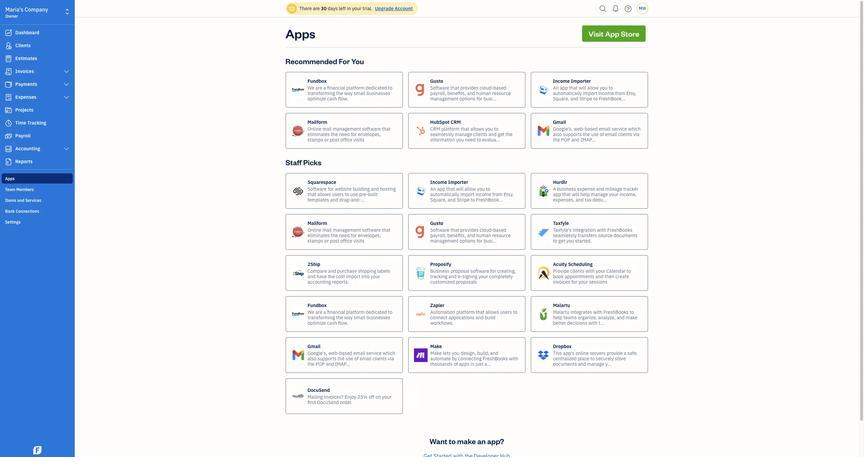 Task type: describe. For each thing, give the bounding box(es) containing it.
enjoy
[[345, 394, 356, 400]]

documents inside dropbox this app's online servers provide a safe, centralized place to securely store documents and manage y...
[[553, 361, 577, 367]]

0 vertical spatial in
[[347, 5, 351, 12]]

1 provides from the top
[[460, 85, 478, 91]]

small for fundbox icon
[[354, 315, 365, 321]]

invoices
[[15, 68, 34, 74]]

2 options from the top
[[460, 238, 475, 244]]

invoices
[[553, 279, 570, 285]]

a...
[[485, 361, 491, 367]]

in inside make make lets you design, build, and automate by connecting freshbooks with thousands of apps in just a...
[[471, 361, 474, 367]]

2 provides from the top
[[460, 227, 478, 233]]

payroll link
[[2, 130, 73, 142]]

import for 2ship icon at left bottom
[[346, 274, 360, 280]]

are for fundbox image
[[315, 85, 322, 91]]

25%
[[357, 394, 368, 400]]

imap... for gmail icon
[[580, 137, 596, 143]]

service for gmail icon
[[612, 126, 627, 132]]

your inside the proposify business proposal software for creating, tracking and e-signing your completely customized proposals
[[479, 274, 488, 280]]

2ship compare and purchase shipping labels and have the cost import into your accounting reports.
[[308, 261, 390, 285]]

to inside taxfyle taxfyle's integration with freshbooks seamlessly transfers source documents to get you started.
[[553, 238, 557, 244]]

tax
[[585, 197, 591, 203]]

to inside malartu malartu integrates with freshbooks to help teams organize, analyze, and make better decisions with t...
[[630, 309, 634, 315]]

report image
[[4, 159, 13, 165]]

and inside acuity scheduling provide clients with your calendar to book appointments and then create invoices for your sessions
[[596, 274, 604, 280]]

evalua...
[[482, 137, 500, 143]]

scheduling
[[568, 261, 593, 267]]

2 gusto image from the top
[[414, 225, 428, 239]]

tracking
[[430, 274, 448, 280]]

cloud- for second gusto icon from the top of the page
[[480, 227, 493, 233]]

build,
[[477, 350, 489, 356]]

and inside make make lets you design, build, and automate by connecting freshbooks with thousands of apps in just a...
[[490, 350, 498, 356]]

a
[[553, 186, 556, 192]]

manage inside hurdlr a business expense and mileage tracker app that will help manage your income, expenses, and tax dedu...
[[591, 191, 608, 198]]

maria's
[[5, 6, 23, 13]]

app's
[[563, 350, 574, 356]]

get inside hubspot crm crm platform that allows you to seamlessly manage clients and get the information you need to evalua...
[[498, 131, 504, 137]]

resource for 1st gusto icon from the top of the page
[[492, 90, 511, 96]]

transforming for fundbox icon
[[308, 315, 335, 321]]

upgrade
[[375, 5, 394, 12]]

platform inside zapier automation platform that allows users to connect applications and build workflows.
[[456, 309, 475, 315]]

expenses
[[15, 94, 36, 100]]

your inside docusend mailing invoices?  enjoy 25% off on your first docusend order.
[[382, 394, 391, 400]]

source
[[598, 232, 612, 239]]

supports for gmail image at the bottom left
[[317, 356, 336, 362]]

etsy, for income importer image
[[504, 191, 514, 198]]

squarespace software for website building and hosting that allows users to use pre-built templates and drag-and-...
[[308, 179, 396, 203]]

expense image
[[4, 94, 13, 101]]

money image
[[4, 133, 13, 140]]

fundbox image
[[291, 308, 305, 321]]

transfers
[[578, 232, 597, 239]]

centralized
[[553, 356, 577, 362]]

income for income importer image
[[476, 191, 491, 198]]

service for gmail image at the bottom left
[[366, 350, 382, 356]]

payments link
[[2, 78, 73, 91]]

with up t...
[[593, 309, 602, 315]]

dashboard image
[[4, 30, 13, 36]]

chevron large down image for invoices
[[63, 69, 70, 74]]

securely
[[596, 356, 614, 362]]

1 make from the top
[[430, 344, 442, 350]]

picks
[[303, 158, 321, 167]]

way for fundbox icon
[[344, 315, 353, 321]]

on
[[375, 394, 381, 400]]

post for for
[[330, 137, 339, 143]]

main element
[[0, 0, 92, 457]]

upgrade account link
[[374, 5, 413, 12]]

cash for fundbox image
[[327, 96, 337, 102]]

mailing
[[308, 394, 323, 400]]

apps link
[[2, 174, 73, 184]]

into
[[361, 274, 370, 280]]

help inside malartu malartu integrates with freshbooks to help teams organize, analyze, and make better decisions with t...
[[553, 315, 562, 321]]

accounting link
[[2, 143, 73, 155]]

income for income importer icon
[[553, 78, 570, 84]]

also for gmail icon
[[553, 131, 562, 137]]

income for income importer image
[[430, 179, 447, 185]]

clients
[[15, 42, 31, 49]]

manage inside hubspot crm crm platform that allows you to seamlessly manage clients and get the information you need to evalua...
[[455, 131, 472, 137]]

docusend image
[[291, 390, 305, 403]]

crown image
[[288, 5, 295, 12]]

first
[[308, 400, 316, 406]]

allows inside zapier automation platform that allows users to connect applications and build workflows.
[[485, 309, 499, 315]]

your inside hurdlr a business expense and mileage tracker app that will help manage your income, expenses, and tax dedu...
[[609, 191, 618, 198]]

eliminates for for
[[308, 131, 330, 137]]

calendar
[[606, 268, 626, 274]]

1 options from the top
[[460, 96, 475, 102]]

t...
[[599, 320, 604, 326]]

make inside malartu malartu integrates with freshbooks to help teams organize, analyze, and make better decisions with t...
[[626, 315, 638, 321]]

and inside zapier automation platform that allows users to connect applications and build workflows.
[[476, 315, 484, 321]]

your left trial.
[[352, 5, 361, 12]]

dropbox this app's online servers provide a safe, centralized place to securely store documents and manage y...
[[553, 344, 638, 367]]

payroll, for 1st gusto icon from the top of the page
[[430, 90, 446, 96]]

and-
[[351, 197, 361, 203]]

shipping
[[358, 268, 376, 274]]

import for income importer image
[[460, 191, 475, 198]]

freshbook... for income importer icon
[[599, 96, 626, 102]]

fundbox we are a financial platform dedicated to transforming the way small businesses optimize cash flow. for fundbox image
[[308, 78, 392, 102]]

applications
[[448, 315, 474, 321]]

income importer image
[[537, 83, 550, 97]]

members
[[16, 187, 34, 192]]

seamlessly inside taxfyle taxfyle's integration with freshbooks seamlessly transfers source documents to get you started.
[[553, 232, 577, 239]]

income importer image
[[414, 184, 428, 198]]

go to help image
[[623, 4, 634, 14]]

pop for gmail image at the bottom left
[[316, 361, 325, 367]]

payments
[[15, 81, 37, 87]]

visit
[[588, 29, 604, 38]]

allows inside 'squarespace software for website building and hosting that allows users to use pre-built templates and drag-and-...'
[[317, 191, 331, 198]]

income for income importer icon
[[598, 90, 614, 96]]

team members link
[[2, 184, 73, 195]]

the inside hubspot crm crm platform that allows you to seamlessly manage clients and get the information you need to evalua...
[[506, 131, 513, 137]]

1 vertical spatial crm
[[430, 126, 440, 132]]

allow for income importer icon
[[587, 85, 599, 91]]

2ship
[[308, 261, 320, 267]]

items
[[5, 198, 16, 203]]

expenses link
[[2, 91, 73, 104]]

1 vertical spatial docusend
[[317, 400, 339, 406]]

y...
[[605, 361, 611, 367]]

office for picks
[[340, 238, 352, 244]]

business
[[430, 268, 449, 274]]

that inside hurdlr a business expense and mileage tracker app that will help manage your income, expenses, and tax dedu...
[[562, 191, 571, 198]]

envelopes, for recommended for you
[[358, 131, 381, 137]]

days
[[328, 5, 338, 12]]

with inside taxfyle taxfyle's integration with freshbooks seamlessly transfers source documents to get you started.
[[597, 227, 606, 233]]

the inside 2ship compare and purchase shipping labels and have the cost import into your accounting reports.
[[328, 274, 335, 280]]

1 vertical spatial make
[[457, 437, 476, 446]]

there
[[299, 5, 312, 12]]

chevron large down image for payments
[[63, 82, 70, 87]]

30
[[321, 5, 327, 12]]

gmail google's, web-based email service which also supports the use of email clients via the pop and imap... for gmail image at the bottom left
[[308, 344, 395, 367]]

or for for
[[324, 137, 329, 143]]

signing
[[462, 274, 477, 280]]

google's, for gmail icon
[[553, 126, 573, 132]]

building
[[353, 186, 370, 192]]

squarespace
[[308, 179, 336, 185]]

busi... for second gusto icon from the top of the page
[[484, 238, 496, 244]]

flow. for fundbox icon
[[338, 320, 348, 326]]

acuity scheduling provide clients with your calendar to book appointments and then create invoices for your sessions
[[553, 261, 631, 285]]

you inside make make lets you design, build, and automate by connecting freshbooks with thousands of apps in just a...
[[452, 350, 460, 356]]

freshbooks inside make make lets you design, build, and automate by connecting freshbooks with thousands of apps in just a...
[[483, 356, 508, 362]]

proposify business proposal software for creating, tracking and e-signing your completely customized proposals
[[430, 261, 516, 285]]

compare
[[308, 268, 327, 274]]

visits for staff picks
[[353, 238, 364, 244]]

left
[[339, 5, 346, 12]]

create
[[615, 274, 629, 280]]

reports link
[[2, 156, 73, 168]]

a for fundbox icon
[[323, 309, 326, 315]]

and inside malartu malartu integrates with freshbooks to help teams organize, analyze, and make better decisions with t...
[[617, 315, 625, 321]]

items and services
[[5, 198, 41, 203]]

pop for gmail icon
[[561, 137, 570, 143]]

...
[[361, 197, 365, 203]]

clients inside acuity scheduling provide clients with your calendar to book appointments and then create invoices for your sessions
[[570, 268, 584, 274]]

make image
[[414, 349, 428, 362]]

hurdlr
[[553, 179, 567, 185]]

2 human from the top
[[476, 232, 491, 239]]

hubspot crm image
[[414, 124, 428, 138]]

we for fundbox icon
[[308, 309, 314, 315]]

platform down 'reports.'
[[346, 309, 365, 315]]

google's, for gmail image at the bottom left
[[308, 350, 327, 356]]

recommended for you
[[285, 56, 364, 66]]

clients link
[[2, 40, 73, 52]]

taxfyle image
[[537, 225, 550, 239]]

stamps for for
[[308, 137, 323, 143]]

hosting
[[380, 186, 396, 192]]

apps inside main element
[[5, 176, 15, 181]]

gmail google's, web-based email service which also supports the use of email clients via the pop and imap... for gmail icon
[[553, 119, 641, 143]]

your up sessions
[[596, 268, 605, 274]]

mailform for for
[[308, 119, 327, 125]]

invoice image
[[4, 68, 13, 75]]

bank connections
[[5, 209, 39, 214]]

payroll
[[15, 133, 31, 139]]

software for staff picks
[[362, 227, 381, 233]]

via for gmail icon
[[633, 131, 639, 137]]

cash for fundbox icon
[[327, 320, 337, 326]]

reports.
[[332, 279, 349, 285]]

gmail for gmail image at the bottom left
[[308, 344, 321, 350]]

docusend mailing invoices?  enjoy 25% off on your first docusend order.
[[308, 387, 391, 406]]

for inside the proposify business proposal software for creating, tracking and e-signing your completely customized proposals
[[490, 268, 496, 274]]

chevron large down image for accounting
[[63, 146, 70, 152]]

freshbook... for income importer image
[[476, 197, 503, 203]]

squarespace image
[[291, 184, 305, 198]]

store
[[621, 29, 639, 38]]

cost
[[336, 274, 345, 280]]

square, for income importer image
[[430, 197, 447, 203]]

of inside make make lets you design, build, and automate by connecting freshbooks with thousands of apps in just a...
[[454, 361, 458, 367]]

mail for for
[[323, 126, 332, 132]]

place
[[578, 356, 589, 362]]

taxfyle
[[553, 220, 569, 226]]

automatically for income importer image
[[430, 191, 459, 198]]

website
[[335, 186, 352, 192]]

businesses for fundbox image
[[366, 90, 390, 96]]

use inside 'squarespace software for website building and hosting that allows users to use pre-built templates and drag-and-...'
[[350, 191, 358, 198]]

an
[[477, 437, 486, 446]]

online for picks
[[308, 227, 321, 233]]

mw
[[639, 6, 646, 11]]

gmail image
[[537, 124, 550, 138]]

team
[[5, 187, 15, 192]]

servers
[[590, 350, 606, 356]]

will inside hurdlr a business expense and mileage tracker app that will help manage your income, expenses, and tax dedu...
[[572, 191, 579, 198]]

we for fundbox image
[[308, 85, 314, 91]]

or for picks
[[324, 238, 329, 244]]

1 malartu from the top
[[553, 302, 570, 309]]

proposify image
[[414, 266, 428, 280]]

purchase
[[337, 268, 357, 274]]

way for fundbox image
[[344, 90, 353, 96]]

customized
[[430, 279, 455, 285]]

projects
[[15, 107, 33, 113]]

have
[[317, 274, 327, 280]]



Task type: vqa. For each thing, say whether or not it's contained in the screenshot.
left the payments
no



Task type: locate. For each thing, give the bounding box(es) containing it.
bank
[[5, 209, 15, 214]]

benefits, up proposify
[[447, 232, 466, 239]]

2 busi... from the top
[[484, 238, 496, 244]]

0 vertical spatial which
[[628, 126, 641, 132]]

2 eliminates from the top
[[308, 232, 330, 239]]

software for recommended for you
[[362, 126, 381, 132]]

book
[[553, 274, 564, 280]]

search image
[[598, 4, 608, 14]]

platform right automation
[[456, 309, 475, 315]]

software
[[362, 126, 381, 132], [362, 227, 381, 233], [470, 268, 489, 274]]

lets
[[443, 350, 451, 356]]

0 vertical spatial resource
[[492, 90, 511, 96]]

1 vertical spatial online
[[308, 227, 321, 233]]

a inside dropbox this app's online servers provide a safe, centralized place to securely store documents and manage y...
[[624, 350, 626, 356]]

income importer an app that will allow you to automatically import income from etsy, square, and stripe to freshbook...
[[553, 78, 636, 102], [430, 179, 514, 203]]

chevron large down image inside invoices link
[[63, 69, 70, 74]]

flow. for fundbox image
[[338, 96, 348, 102]]

based
[[493, 85, 506, 91], [585, 126, 598, 132], [493, 227, 506, 233], [339, 350, 352, 356]]

square, right income importer icon
[[553, 96, 569, 102]]

a down recommended for you at left
[[323, 85, 326, 91]]

an for income importer icon
[[553, 85, 559, 91]]

appointments
[[565, 274, 594, 280]]

fundbox for fundbox image
[[308, 78, 327, 84]]

reports
[[15, 159, 33, 165]]

2 chevron large down image from the top
[[63, 146, 70, 152]]

stripe for income importer image
[[457, 197, 470, 203]]

pop right gmail icon
[[561, 137, 570, 143]]

are left 30
[[313, 5, 320, 12]]

1 transforming from the top
[[308, 90, 335, 96]]

income importer an app that will allow you to automatically import income from etsy, square, and stripe to freshbook... for income importer image
[[430, 179, 514, 203]]

platform down hubspot in the top of the page
[[441, 126, 460, 132]]

1 horizontal spatial users
[[500, 309, 512, 315]]

client image
[[4, 42, 13, 49]]

payroll, for second gusto icon from the top of the page
[[430, 232, 446, 239]]

0 vertical spatial gmail
[[553, 119, 566, 125]]

of for gmail image at the bottom left
[[354, 356, 359, 362]]

2 chevron large down image from the top
[[63, 82, 70, 87]]

provide
[[553, 268, 569, 274]]

stamps up 2ship in the left of the page
[[308, 238, 323, 244]]

teams
[[563, 315, 577, 321]]

human
[[476, 90, 491, 96], [476, 232, 491, 239]]

manage inside dropbox this app's online servers provide a safe, centralized place to securely store documents and manage y...
[[587, 361, 604, 367]]

app for income importer image
[[437, 186, 445, 192]]

mailform image
[[291, 124, 305, 138], [291, 225, 305, 239]]

seamlessly down hubspot in the top of the page
[[430, 131, 454, 137]]

estimates link
[[2, 53, 73, 65]]

1 horizontal spatial etsy,
[[626, 90, 636, 96]]

importer
[[571, 78, 591, 84], [448, 179, 468, 185]]

clients inside hubspot crm crm platform that allows you to seamlessly manage clients and get the information you need to evalua...
[[473, 131, 487, 137]]

0 horizontal spatial crm
[[430, 126, 440, 132]]

0 horizontal spatial via
[[388, 356, 394, 362]]

your inside 2ship compare and purchase shipping labels and have the cost import into your accounting reports.
[[371, 274, 380, 280]]

transforming right fundbox icon
[[308, 315, 335, 321]]

1 horizontal spatial imap...
[[580, 137, 596, 143]]

1 horizontal spatial make
[[626, 315, 638, 321]]

0 vertical spatial mailform
[[308, 119, 327, 125]]

1 fundbox we are a financial platform dedicated to transforming the way small businesses optimize cash flow. from the top
[[308, 78, 392, 102]]

0 vertical spatial import
[[583, 90, 597, 96]]

chevron large down image
[[63, 69, 70, 74], [63, 82, 70, 87]]

malartu up better
[[553, 309, 569, 315]]

2 vertical spatial software
[[470, 268, 489, 274]]

with left t...
[[588, 320, 598, 326]]

gmail right gmail icon
[[553, 119, 566, 125]]

financial down for
[[327, 85, 345, 91]]

freshbooks right connecting
[[483, 356, 508, 362]]

for inside 'squarespace software for website building and hosting that allows users to use pre-built templates and drag-and-...'
[[328, 186, 334, 192]]

1 mailform online mail management software that eliminates the need for envelopes, stamps or post office visits from the top
[[308, 119, 390, 143]]

businesses for fundbox icon
[[366, 315, 390, 321]]

1 vertical spatial mailform online mail management software that eliminates the need for envelopes, stamps or post office visits
[[308, 220, 390, 244]]

1 vertical spatial dedicated
[[366, 309, 387, 315]]

invoices link
[[2, 66, 73, 78]]

1 gusto software that provides cloud-based payroll, benefits, and human resource management options for busi... from the top
[[430, 78, 511, 102]]

transforming
[[308, 90, 335, 96], [308, 315, 335, 321]]

chevron large down image
[[63, 95, 70, 100], [63, 146, 70, 152]]

1 horizontal spatial importer
[[571, 78, 591, 84]]

app right income importer icon
[[560, 85, 568, 91]]

0 vertical spatial income
[[598, 90, 614, 96]]

your right signing in the right of the page
[[479, 274, 488, 280]]

income
[[553, 78, 570, 84], [430, 179, 447, 185]]

google's, right gmail icon
[[553, 126, 573, 132]]

1 or from the top
[[324, 137, 329, 143]]

an
[[553, 85, 559, 91], [430, 186, 436, 192]]

2 fundbox from the top
[[308, 302, 327, 309]]

1 vertical spatial freshbook...
[[476, 197, 503, 203]]

options
[[460, 96, 475, 102], [460, 238, 475, 244]]

0 vertical spatial software
[[430, 85, 449, 91]]

1 vertical spatial gmail google's, web-based email service which also supports the use of email clients via the pop and imap...
[[308, 344, 395, 367]]

chevron large down image down invoices link
[[63, 82, 70, 87]]

we right fundbox image
[[308, 85, 314, 91]]

1 eliminates from the top
[[308, 131, 330, 137]]

also right gmail icon
[[553, 131, 562, 137]]

0 vertical spatial gmail google's, web-based email service which also supports the use of email clients via the pop and imap...
[[553, 119, 641, 143]]

settings link
[[2, 217, 73, 227]]

freshbooks right transfers
[[607, 227, 632, 233]]

0 horizontal spatial income importer an app that will allow you to automatically import income from etsy, square, and stripe to freshbook...
[[430, 179, 514, 203]]

chevron large down image up payments link
[[63, 69, 70, 74]]

company
[[25, 6, 48, 13]]

2 envelopes, from the top
[[358, 232, 381, 239]]

2 fundbox we are a financial platform dedicated to transforming the way small businesses optimize cash flow. from the top
[[308, 302, 392, 326]]

drag-
[[339, 197, 351, 203]]

users right build
[[500, 309, 512, 315]]

2 we from the top
[[308, 309, 314, 315]]

envelopes,
[[358, 131, 381, 137], [358, 232, 381, 239]]

an right income importer image
[[430, 186, 436, 192]]

team members
[[5, 187, 34, 192]]

1 benefits, from the top
[[447, 90, 466, 96]]

dedicated for fundbox icon
[[366, 309, 387, 315]]

and inside dropbox this app's online servers provide a safe, centralized place to securely store documents and manage y...
[[578, 361, 586, 367]]

0 vertical spatial small
[[354, 90, 365, 96]]

app inside hurdlr a business expense and mileage tracker app that will help manage your income, expenses, and tax dedu...
[[553, 191, 561, 198]]

to
[[388, 85, 392, 91], [609, 85, 613, 91], [593, 96, 598, 102], [494, 126, 498, 132], [477, 137, 481, 143], [486, 186, 490, 192], [345, 191, 349, 198], [471, 197, 475, 203], [553, 238, 557, 244], [627, 268, 631, 274], [388, 309, 392, 315], [513, 309, 517, 315], [630, 309, 634, 315], [590, 356, 595, 362], [449, 437, 456, 446]]

1 financial from the top
[[327, 85, 345, 91]]

2 small from the top
[[354, 315, 365, 321]]

proposal
[[451, 268, 469, 274]]

make up automate
[[430, 344, 442, 350]]

2 financial from the top
[[327, 309, 345, 315]]

your left sessions
[[578, 279, 588, 285]]

2 mailform online mail management software that eliminates the need for envelopes, stamps or post office visits from the top
[[308, 220, 390, 244]]

supports right gmail icon
[[563, 131, 582, 137]]

mail for picks
[[323, 227, 332, 233]]

1 vertical spatial envelopes,
[[358, 232, 381, 239]]

2 cloud- from the top
[[480, 227, 493, 233]]

freshbooks up t...
[[603, 309, 629, 315]]

users inside 'squarespace software for website building and hosting that allows users to use pre-built templates and drag-and-...'
[[332, 191, 344, 198]]

your left income,
[[609, 191, 618, 198]]

1 horizontal spatial an
[[553, 85, 559, 91]]

you
[[351, 56, 364, 66]]

make left lets
[[430, 350, 442, 356]]

0 vertical spatial apps
[[285, 25, 315, 41]]

that inside 'squarespace software for website building and hosting that allows users to use pre-built templates and drag-and-...'
[[308, 191, 316, 198]]

time tracking link
[[2, 117, 73, 129]]

importer for income importer icon
[[571, 78, 591, 84]]

busi... for 1st gusto icon from the top of the page
[[484, 96, 496, 102]]

integration
[[573, 227, 596, 233]]

use
[[591, 131, 599, 137], [350, 191, 358, 198], [346, 356, 353, 362]]

help left teams
[[553, 315, 562, 321]]

via for gmail image at the bottom left
[[388, 356, 394, 362]]

documents right "source"
[[614, 232, 638, 239]]

financial down 'reports.'
[[327, 309, 345, 315]]

1 horizontal spatial which
[[628, 126, 641, 132]]

etsy, for income importer icon
[[626, 90, 636, 96]]

2ship image
[[291, 266, 305, 280]]

you inside taxfyle taxfyle's integration with freshbooks seamlessly transfers source documents to get you started.
[[566, 238, 574, 244]]

app
[[605, 29, 619, 38]]

allows down 'squarespace'
[[317, 191, 331, 198]]

to inside 'squarespace software for website building and hosting that allows users to use pre-built templates and drag-and-...'
[[345, 191, 349, 198]]

optimize right fundbox image
[[308, 96, 326, 102]]

accounting
[[15, 146, 40, 152]]

optimize right fundbox icon
[[308, 320, 326, 326]]

web- for gmail image at the bottom left
[[328, 350, 339, 356]]

1 vertical spatial apps
[[5, 176, 15, 181]]

clients
[[473, 131, 487, 137], [618, 131, 632, 137], [570, 268, 584, 274], [373, 356, 387, 362]]

1 vertical spatial benefits,
[[447, 232, 466, 239]]

0 vertical spatial square,
[[553, 96, 569, 102]]

1 vertical spatial users
[[500, 309, 512, 315]]

1 vertical spatial income
[[476, 191, 491, 198]]

which
[[628, 126, 641, 132], [383, 350, 395, 356]]

2 post from the top
[[330, 238, 339, 244]]

acuity
[[553, 261, 567, 267]]

fundbox we are a financial platform dedicated to transforming the way small businesses optimize cash flow. for fundbox icon
[[308, 302, 392, 326]]

square, for income importer icon
[[553, 96, 569, 102]]

docusend right first
[[317, 400, 339, 406]]

0 vertical spatial an
[[553, 85, 559, 91]]

your right on
[[382, 394, 391, 400]]

will for income importer icon
[[579, 85, 586, 91]]

with inside make make lets you design, build, and automate by connecting freshbooks with thousands of apps in just a...
[[509, 356, 518, 362]]

analyze,
[[598, 315, 616, 321]]

we right fundbox icon
[[308, 309, 314, 315]]

malartu up teams
[[553, 302, 570, 309]]

2 businesses from the top
[[366, 315, 390, 321]]

fundbox right fundbox icon
[[308, 302, 327, 309]]

0 horizontal spatial web-
[[328, 350, 339, 356]]

app right income importer image
[[437, 186, 445, 192]]

zapier
[[430, 302, 444, 309]]

visit app store link
[[582, 25, 645, 42]]

google's, right gmail image at the bottom left
[[308, 350, 327, 356]]

transforming for fundbox image
[[308, 90, 335, 96]]

apps up team
[[5, 176, 15, 181]]

0 vertical spatial visits
[[353, 137, 364, 143]]

2 vertical spatial software
[[430, 227, 449, 233]]

gmail image
[[291, 349, 305, 362]]

0 vertical spatial chevron large down image
[[63, 95, 70, 100]]

pop
[[561, 137, 570, 143], [316, 361, 325, 367]]

etsy,
[[626, 90, 636, 96], [504, 191, 514, 198]]

1 vertical spatial are
[[315, 85, 322, 91]]

0 vertical spatial crm
[[451, 119, 461, 125]]

make right analyze,
[[626, 315, 638, 321]]

an right income importer icon
[[553, 85, 559, 91]]

mileage
[[605, 186, 622, 192]]

help inside hurdlr a business expense and mileage tracker app that will help manage your income, expenses, and tax dedu...
[[580, 191, 590, 198]]

malartu
[[553, 302, 570, 309], [553, 309, 569, 315]]

0 vertical spatial gusto software that provides cloud-based payroll, benefits, and human resource management options for busi...
[[430, 78, 511, 102]]

platform down you
[[346, 85, 365, 91]]

visits for recommended for you
[[353, 137, 364, 143]]

are right fundbox icon
[[315, 309, 322, 315]]

import inside 2ship compare and purchase shipping labels and have the cost import into your accounting reports.
[[346, 274, 360, 280]]

2 or from the top
[[324, 238, 329, 244]]

1 vertical spatial financial
[[327, 309, 345, 315]]

an for income importer image
[[430, 186, 436, 192]]

dashboard link
[[2, 27, 73, 39]]

stamps for picks
[[308, 238, 323, 244]]

crm down hubspot in the top of the page
[[430, 126, 440, 132]]

1 vertical spatial get
[[558, 238, 565, 244]]

2 mailform from the top
[[308, 220, 327, 226]]

0 vertical spatial help
[[580, 191, 590, 198]]

1 vertical spatial gusto software that provides cloud-based payroll, benefits, and human resource management options for busi...
[[430, 220, 511, 244]]

also right gmail image at the bottom left
[[308, 356, 316, 362]]

chevron large down image down payroll link on the left top of page
[[63, 146, 70, 152]]

2 mailform image from the top
[[291, 225, 305, 239]]

cloud- for 1st gusto icon from the top of the page
[[480, 85, 493, 91]]

1 vertical spatial chevron large down image
[[63, 82, 70, 87]]

apps down there
[[285, 25, 315, 41]]

of
[[600, 131, 604, 137], [354, 356, 359, 362], [454, 361, 458, 367]]

1 envelopes, from the top
[[358, 131, 381, 137]]

gmail for gmail icon
[[553, 119, 566, 125]]

in left just
[[471, 361, 474, 367]]

0 horizontal spatial supports
[[317, 356, 336, 362]]

2 vertical spatial a
[[624, 350, 626, 356]]

payment image
[[4, 81, 13, 88]]

with right a...
[[509, 356, 518, 362]]

account
[[395, 5, 413, 12]]

mailform online mail management software that eliminates the need for envelopes, stamps or post office visits for for
[[308, 119, 390, 143]]

business
[[557, 186, 576, 192]]

1 office from the top
[[340, 137, 352, 143]]

also for gmail image at the bottom left
[[308, 356, 316, 362]]

documents down app's
[[553, 361, 577, 367]]

1 businesses from the top
[[366, 90, 390, 96]]

0 vertical spatial mailform image
[[291, 124, 305, 138]]

optimize for fundbox image
[[308, 96, 326, 102]]

for
[[477, 96, 483, 102], [351, 131, 357, 137], [328, 186, 334, 192], [351, 232, 357, 239], [477, 238, 483, 244], [490, 268, 496, 274], [571, 279, 577, 285]]

expense
[[577, 186, 595, 192]]

1 chevron large down image from the top
[[63, 95, 70, 100]]

to inside zapier automation platform that allows users to connect applications and build workflows.
[[513, 309, 517, 315]]

are for fundbox icon
[[315, 309, 322, 315]]

payroll, up hubspot in the top of the page
[[430, 90, 446, 96]]

crm right hubspot in the top of the page
[[451, 119, 461, 125]]

allows up evalua...
[[470, 126, 484, 132]]

1 mail from the top
[[323, 126, 332, 132]]

1 way from the top
[[344, 90, 353, 96]]

online up picks
[[308, 126, 321, 132]]

1 optimize from the top
[[308, 96, 326, 102]]

0 vertical spatial fundbox
[[308, 78, 327, 84]]

dedicated for fundbox image
[[366, 85, 387, 91]]

from for income importer icon
[[615, 90, 625, 96]]

via
[[633, 131, 639, 137], [388, 356, 394, 362]]

provides
[[460, 85, 478, 91], [460, 227, 478, 233]]

eliminates up 2ship in the left of the page
[[308, 232, 330, 239]]

1 vertical spatial make
[[430, 350, 442, 356]]

0 vertical spatial businesses
[[366, 90, 390, 96]]

to inside acuity scheduling provide clients with your calendar to book appointments and then create invoices for your sessions
[[627, 268, 631, 274]]

0 horizontal spatial get
[[498, 131, 504, 137]]

automatically for income importer icon
[[553, 90, 582, 96]]

1 post from the top
[[330, 137, 339, 143]]

need for for
[[339, 131, 350, 137]]

benefits, for second gusto icon from the top of the page
[[447, 232, 466, 239]]

1 we from the top
[[308, 85, 314, 91]]

options up hubspot crm crm platform that allows you to seamlessly manage clients and get the information you need to evalua...
[[460, 96, 475, 102]]

imap... for gmail image at the bottom left
[[335, 361, 350, 367]]

users
[[332, 191, 344, 198], [500, 309, 512, 315]]

from for income importer image
[[492, 191, 503, 198]]

dropbox image
[[537, 349, 550, 362]]

income right income importer icon
[[553, 78, 570, 84]]

management
[[430, 96, 458, 102], [333, 126, 361, 132], [333, 227, 361, 233], [430, 238, 458, 244]]

mailform image for recommended
[[291, 124, 305, 138]]

and inside main element
[[17, 198, 24, 203]]

1 horizontal spatial web-
[[574, 126, 585, 132]]

docusend up "mailing"
[[308, 387, 330, 393]]

mw button
[[637, 3, 648, 14]]

eliminates up picks
[[308, 131, 330, 137]]

1 chevron large down image from the top
[[63, 69, 70, 74]]

allows right applications
[[485, 309, 499, 315]]

benefits,
[[447, 90, 466, 96], [447, 232, 466, 239]]

envelopes, for staff picks
[[358, 232, 381, 239]]

2 vertical spatial import
[[346, 274, 360, 280]]

need for picks
[[339, 232, 350, 239]]

1 resource from the top
[[492, 90, 511, 96]]

1 online from the top
[[308, 126, 321, 132]]

timer image
[[4, 120, 13, 127]]

malartu image
[[537, 308, 550, 321]]

project image
[[4, 107, 13, 114]]

2 benefits, from the top
[[447, 232, 466, 239]]

2 mail from the top
[[323, 227, 332, 233]]

options up proposal
[[460, 238, 475, 244]]

online down templates
[[308, 227, 321, 233]]

freshbooks inside malartu malartu integrates with freshbooks to help teams organize, analyze, and make better decisions with t...
[[603, 309, 629, 315]]

import for income importer icon
[[583, 90, 597, 96]]

1 gusto image from the top
[[414, 83, 428, 97]]

0 vertical spatial benefits,
[[447, 90, 466, 96]]

connecting
[[458, 356, 482, 362]]

1 vertical spatial software
[[362, 227, 381, 233]]

automatically right income importer icon
[[553, 90, 582, 96]]

software inside 'squarespace software for website building and hosting that allows users to use pre-built templates and drag-and-...'
[[308, 186, 327, 192]]

0 horizontal spatial users
[[332, 191, 344, 198]]

and inside the proposify business proposal software for creating, tracking and e-signing your completely customized proposals
[[449, 274, 457, 280]]

software inside the proposify business proposal software for creating, tracking and e-signing your completely customized proposals
[[470, 268, 489, 274]]

users inside zapier automation platform that allows users to connect applications and build workflows.
[[500, 309, 512, 315]]

0 vertical spatial use
[[591, 131, 599, 137]]

0 horizontal spatial in
[[347, 5, 351, 12]]

importer for income importer image
[[448, 179, 468, 185]]

automatically right income importer image
[[430, 191, 459, 198]]

2 payroll, from the top
[[430, 232, 446, 239]]

get inside taxfyle taxfyle's integration with freshbooks seamlessly transfers source documents to get you started.
[[558, 238, 565, 244]]

there are 30 days left in your trial. upgrade account
[[299, 5, 413, 12]]

2 transforming from the top
[[308, 315, 335, 321]]

that inside hubspot crm crm platform that allows you to seamlessly manage clients and get the information you need to evalua...
[[461, 126, 469, 132]]

chevron large down image for expenses
[[63, 95, 70, 100]]

1 cash from the top
[[327, 96, 337, 102]]

supports for gmail icon
[[563, 131, 582, 137]]

0 vertical spatial we
[[308, 85, 314, 91]]

1 cloud- from the top
[[480, 85, 493, 91]]

fundbox down recommended
[[308, 78, 327, 84]]

0 horizontal spatial gmail
[[308, 344, 321, 350]]

1 vertical spatial stamps
[[308, 238, 323, 244]]

hubspot
[[430, 119, 450, 125]]

1 vertical spatial square,
[[430, 197, 447, 203]]

decisions
[[567, 320, 587, 326]]

your right into
[[371, 274, 380, 280]]

seamlessly down taxfyle
[[553, 232, 577, 239]]

0 horizontal spatial an
[[430, 186, 436, 192]]

0 vertical spatial freshbooks
[[607, 227, 632, 233]]

1 payroll, from the top
[[430, 90, 446, 96]]

1 stamps from the top
[[308, 137, 323, 143]]

office for for
[[340, 137, 352, 143]]

2 make from the top
[[430, 350, 442, 356]]

2 dedicated from the top
[[366, 309, 387, 315]]

1 vertical spatial allow
[[465, 186, 476, 192]]

small for fundbox image
[[354, 90, 365, 96]]

then
[[605, 274, 614, 280]]

app for income importer icon
[[560, 85, 568, 91]]

trial.
[[363, 5, 372, 12]]

1 vertical spatial fundbox
[[308, 302, 327, 309]]

2 gusto software that provides cloud-based payroll, benefits, and human resource management options for busi... from the top
[[430, 220, 511, 244]]

freshbooks image
[[32, 447, 43, 455]]

1 visits from the top
[[353, 137, 364, 143]]

2 malartu from the top
[[553, 309, 569, 315]]

1 mailform image from the top
[[291, 124, 305, 138]]

make
[[626, 315, 638, 321], [457, 437, 476, 446]]

users left 'and-'
[[332, 191, 344, 198]]

1 dedicated from the top
[[366, 85, 387, 91]]

1 vertical spatial automatically
[[430, 191, 459, 198]]

small
[[354, 90, 365, 96], [354, 315, 365, 321]]

0 vertical spatial mailform online mail management software that eliminates the need for envelopes, stamps or post office visits
[[308, 119, 390, 143]]

acuity scheduling image
[[537, 266, 550, 280]]

2 office from the top
[[340, 238, 352, 244]]

1 human from the top
[[476, 90, 491, 96]]

2 optimize from the top
[[308, 320, 326, 326]]

web- for gmail icon
[[574, 126, 585, 132]]

fundbox image
[[291, 83, 305, 97]]

with
[[597, 227, 606, 233], [585, 268, 595, 274], [593, 309, 602, 315], [588, 320, 598, 326], [509, 356, 518, 362]]

chart image
[[4, 146, 13, 152]]

a for fundbox image
[[323, 85, 326, 91]]

0 vertical spatial income
[[553, 78, 570, 84]]

online for for
[[308, 126, 321, 132]]

2 vertical spatial freshbooks
[[483, 356, 508, 362]]

provide
[[607, 350, 623, 356]]

2 online from the top
[[308, 227, 321, 233]]

1 horizontal spatial crm
[[451, 119, 461, 125]]

1 horizontal spatial import
[[460, 191, 475, 198]]

time tracking
[[15, 120, 46, 126]]

1 vertical spatial income
[[430, 179, 447, 185]]

1 small from the top
[[354, 90, 365, 96]]

0 vertical spatial cash
[[327, 96, 337, 102]]

gusto image
[[414, 83, 428, 97], [414, 225, 428, 239]]

benefits, up hubspot in the top of the page
[[447, 90, 466, 96]]

mailform online mail management software that eliminates the need for envelopes, stamps or post office visits for picks
[[308, 220, 390, 244]]

financial for fundbox icon
[[327, 309, 345, 315]]

allows
[[470, 126, 484, 132], [317, 191, 331, 198], [485, 309, 499, 315]]

1 vertical spatial import
[[460, 191, 475, 198]]

want to make an app?
[[430, 437, 504, 446]]

2 resource from the top
[[492, 232, 511, 239]]

e-
[[458, 274, 462, 280]]

gmail google's, web-based email service which also supports the use of email clients via the pop and imap...
[[553, 119, 641, 143], [308, 344, 395, 367]]

1 horizontal spatial gmail
[[553, 119, 566, 125]]

that
[[450, 85, 459, 91], [569, 85, 578, 91], [382, 126, 390, 132], [461, 126, 469, 132], [446, 186, 455, 192], [308, 191, 316, 198], [562, 191, 571, 198], [382, 227, 390, 233], [450, 227, 459, 233], [476, 309, 484, 315]]

organize,
[[578, 315, 597, 321]]

platform inside hubspot crm crm platform that allows you to seamlessly manage clients and get the information you need to evalua...
[[441, 126, 460, 132]]

docusend
[[308, 387, 330, 393], [317, 400, 339, 406]]

financial for fundbox image
[[327, 85, 345, 91]]

just
[[476, 361, 483, 367]]

1 gusto from the top
[[430, 78, 443, 84]]

chevron large down image inside payments link
[[63, 82, 70, 87]]

need inside hubspot crm crm platform that allows you to seamlessly manage clients and get the information you need to evalua...
[[465, 137, 476, 143]]

2 way from the top
[[344, 315, 353, 321]]

freshbooks for organize,
[[603, 309, 629, 315]]

of for gmail icon
[[600, 131, 604, 137]]

that inside zapier automation platform that allows users to connect applications and build workflows.
[[476, 309, 484, 315]]

1 vertical spatial businesses
[[366, 315, 390, 321]]

are right fundbox image
[[315, 85, 322, 91]]

app down 'hurdlr'
[[553, 191, 561, 198]]

notifications image
[[610, 2, 621, 15]]

income importer an app that will allow you to automatically import income from etsy, square, and stripe to freshbook... for income importer icon
[[553, 78, 636, 102]]

1 vertical spatial manage
[[591, 191, 608, 198]]

stripe
[[580, 96, 592, 102], [457, 197, 470, 203]]

1 vertical spatial office
[[340, 238, 352, 244]]

payroll,
[[430, 90, 446, 96], [430, 232, 446, 239]]

make left "an"
[[457, 437, 476, 446]]

fundbox we are a financial platform dedicated to transforming the way small businesses optimize cash flow. down for
[[308, 78, 392, 102]]

chevron large down image up projects link
[[63, 95, 70, 100]]

0 vertical spatial provides
[[460, 85, 478, 91]]

for inside acuity scheduling provide clients with your calendar to book appointments and then create invoices for your sessions
[[571, 279, 577, 285]]

0 vertical spatial google's,
[[553, 126, 573, 132]]

staff picks
[[285, 158, 321, 167]]

gmail right gmail image at the bottom left
[[308, 344, 321, 350]]

with right integration
[[597, 227, 606, 233]]

2 horizontal spatial of
[[600, 131, 604, 137]]

documents
[[614, 232, 638, 239], [553, 361, 577, 367]]

2 flow. from the top
[[338, 320, 348, 326]]

chevron large down image inside accounting link
[[63, 146, 70, 152]]

stamps up picks
[[308, 137, 323, 143]]

1 mailform from the top
[[308, 119, 327, 125]]

1 vertical spatial gmail
[[308, 344, 321, 350]]

will for income importer image
[[456, 186, 463, 192]]

0 horizontal spatial documents
[[553, 361, 577, 367]]

eliminates for picks
[[308, 232, 330, 239]]

mailform for picks
[[308, 220, 327, 226]]

fundbox we are a financial platform dedicated to transforming the way small businesses optimize cash flow. down 'reports.'
[[308, 302, 392, 326]]

a left safe,
[[624, 350, 626, 356]]

estimate image
[[4, 55, 13, 62]]

transforming right fundbox image
[[308, 90, 335, 96]]

connections
[[16, 209, 39, 214]]

with down scheduling
[[585, 268, 595, 274]]

allows inside hubspot crm crm platform that allows you to seamlessly manage clients and get the information you need to evalua...
[[470, 126, 484, 132]]

income right income importer image
[[430, 179, 447, 185]]

2 visits from the top
[[353, 238, 364, 244]]

0 vertical spatial seamlessly
[[430, 131, 454, 137]]

and inside hubspot crm crm platform that allows you to seamlessly manage clients and get the information you need to evalua...
[[489, 131, 497, 137]]

help left dedu... on the right top
[[580, 191, 590, 198]]

0 vertical spatial are
[[313, 5, 320, 12]]

with inside acuity scheduling provide clients with your calendar to book appointments and then create invoices for your sessions
[[585, 268, 595, 274]]

0 horizontal spatial income
[[476, 191, 491, 198]]

zapier image
[[414, 308, 428, 321]]

resource for second gusto icon from the top of the page
[[492, 232, 511, 239]]

0 vertical spatial chevron large down image
[[63, 69, 70, 74]]

use for gmail icon
[[591, 131, 599, 137]]

2 stamps from the top
[[308, 238, 323, 244]]

2 horizontal spatial import
[[583, 90, 597, 96]]

1 busi... from the top
[[484, 96, 496, 102]]

allow
[[587, 85, 599, 91], [465, 186, 476, 192]]

pop right gmail image at the bottom left
[[316, 361, 325, 367]]

2 cash from the top
[[327, 320, 337, 326]]

0 horizontal spatial seamlessly
[[430, 131, 454, 137]]

1 vertical spatial which
[[383, 350, 395, 356]]

1 horizontal spatial help
[[580, 191, 590, 198]]

1 flow. from the top
[[338, 96, 348, 102]]

a right fundbox icon
[[323, 309, 326, 315]]

1 vertical spatial busi...
[[484, 238, 496, 244]]

2 gusto from the top
[[430, 220, 443, 226]]

creating,
[[497, 268, 516, 274]]

hurdlr image
[[537, 184, 550, 198]]

recommended
[[285, 56, 337, 66]]

order.
[[340, 400, 352, 406]]

0 vertical spatial get
[[498, 131, 504, 137]]

mailform image for staff
[[291, 225, 305, 239]]

freshbooks inside taxfyle taxfyle's integration with freshbooks seamlessly transfers source documents to get you started.
[[607, 227, 632, 233]]

1 vertical spatial or
[[324, 238, 329, 244]]

documents inside taxfyle taxfyle's integration with freshbooks seamlessly transfers source documents to get you started.
[[614, 232, 638, 239]]

use for gmail image at the bottom left
[[346, 356, 353, 362]]

0 vertical spatial docusend
[[308, 387, 330, 393]]

0 vertical spatial gusto
[[430, 78, 443, 84]]

payroll, up proposify
[[430, 232, 446, 239]]

in right left at the top left
[[347, 5, 351, 12]]

freshbooks for documents
[[607, 227, 632, 233]]

online
[[308, 126, 321, 132], [308, 227, 321, 233]]

0 horizontal spatial allows
[[317, 191, 331, 198]]

allow for income importer image
[[465, 186, 476, 192]]

1 fundbox from the top
[[308, 78, 327, 84]]

stripe for income importer icon
[[580, 96, 592, 102]]

or
[[324, 137, 329, 143], [324, 238, 329, 244]]

square, right income importer image
[[430, 197, 447, 203]]

seamlessly inside hubspot crm crm platform that allows you to seamlessly manage clients and get the information you need to evalua...
[[430, 131, 454, 137]]

to inside dropbox this app's online servers provide a safe, centralized place to securely store documents and manage y...
[[590, 356, 595, 362]]

the
[[336, 90, 343, 96], [331, 131, 338, 137], [506, 131, 513, 137], [583, 131, 590, 137], [553, 137, 560, 143], [331, 232, 338, 239], [328, 274, 335, 280], [336, 315, 343, 321], [338, 356, 345, 362], [308, 361, 315, 367]]

benefits, for 1st gusto icon from the top of the page
[[447, 90, 466, 96]]

supports right gmail image at the bottom left
[[317, 356, 336, 362]]



